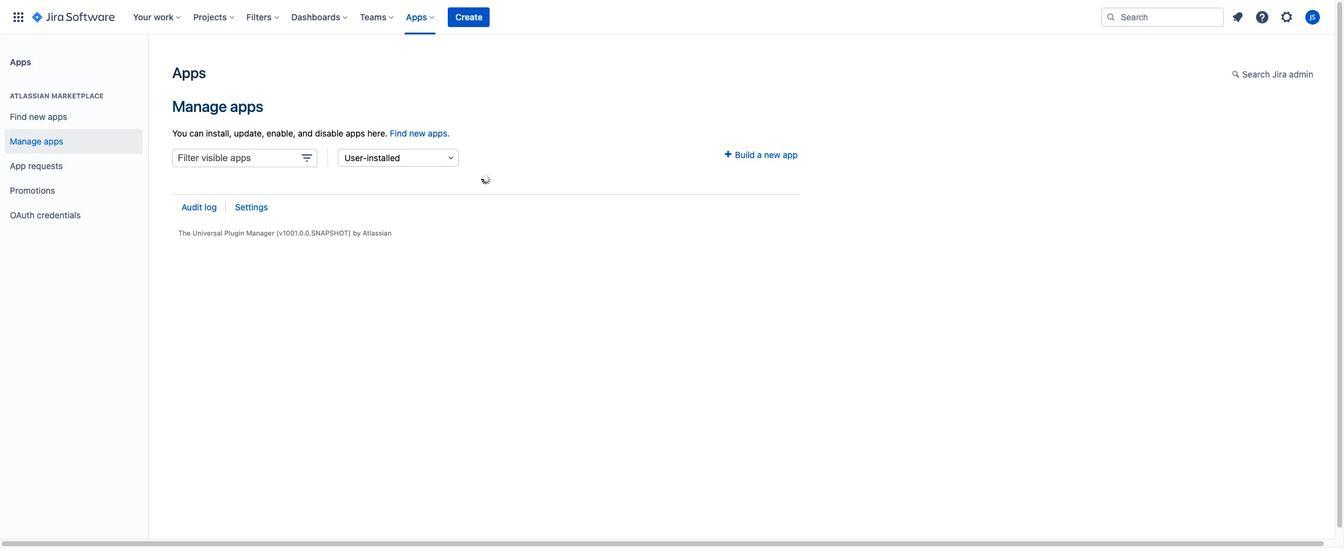 Task type: describe. For each thing, give the bounding box(es) containing it.
dashboards
[[291, 11, 340, 22]]

filters
[[247, 11, 272, 22]]

find inside atlassian marketplace group
[[10, 111, 27, 122]]

teams
[[360, 11, 387, 22]]

the
[[178, 229, 191, 237]]

manage inside atlassian marketplace group
[[10, 136, 42, 146]]

apps inside "popup button"
[[406, 11, 427, 22]]

app
[[783, 150, 798, 160]]

1 vertical spatial atlassian
[[363, 229, 392, 237]]

settings image
[[1280, 10, 1295, 24]]

projects button
[[190, 7, 239, 27]]

search jira admin link
[[1226, 65, 1320, 85]]

you can install, update, enable, and disable apps here. find new apps.
[[172, 128, 450, 139]]

Search field
[[1102, 7, 1225, 27]]

your work button
[[129, 7, 186, 27]]

find new apps link
[[5, 105, 143, 129]]

apps left here.
[[346, 128, 365, 139]]

search
[[1243, 69, 1271, 79]]

filters button
[[243, 7, 284, 27]]

log
[[205, 202, 217, 213]]

promotions link
[[5, 178, 143, 203]]

build a new app link
[[723, 150, 798, 160]]

help image
[[1256, 10, 1270, 24]]

projects
[[193, 11, 227, 22]]

audit log
[[182, 202, 217, 213]]

1 horizontal spatial apps
[[172, 64, 206, 81]]

work
[[154, 11, 174, 22]]

atlassian inside group
[[10, 92, 50, 100]]

and
[[298, 128, 313, 139]]

notifications image
[[1231, 10, 1246, 24]]

apps.
[[428, 128, 450, 139]]

apps button
[[403, 7, 440, 27]]

manage apps inside atlassian marketplace group
[[10, 136, 63, 146]]

(v1001.0.0.snapshot)
[[277, 229, 351, 237]]

requests
[[28, 160, 63, 171]]

atlassian link
[[363, 229, 392, 237]]

small image
[[1233, 70, 1242, 79]]

new inside atlassian marketplace group
[[29, 111, 46, 122]]

user-installed
[[345, 153, 400, 163]]

atlassian marketplace group
[[5, 79, 143, 231]]

you
[[172, 128, 187, 139]]

teams button
[[356, 7, 399, 27]]

plugin
[[225, 229, 244, 237]]

apps up update,
[[230, 97, 263, 115]]



Task type: locate. For each thing, give the bounding box(es) containing it.
admin
[[1290, 69, 1314, 79]]

search image
[[1107, 12, 1116, 22]]

0 vertical spatial new
[[29, 111, 46, 122]]

audit
[[182, 202, 202, 213]]

0 horizontal spatial find
[[10, 111, 27, 122]]

banner
[[0, 0, 1336, 34]]

apps right the teams popup button
[[406, 11, 427, 22]]

oauth credentials
[[10, 210, 81, 220]]

apps down "atlassian marketplace"
[[48, 111, 67, 122]]

promotions
[[10, 185, 55, 195]]

manage
[[172, 97, 227, 115], [10, 136, 42, 146]]

apps down the appswitcher icon
[[10, 56, 31, 67]]

new
[[29, 111, 46, 122], [409, 128, 426, 139], [765, 150, 781, 160]]

find new apps
[[10, 111, 67, 122]]

apps
[[230, 97, 263, 115], [48, 111, 67, 122], [346, 128, 365, 139], [44, 136, 63, 146]]

app
[[10, 160, 26, 171]]

app requests link
[[5, 154, 143, 178]]

sidebar navigation image
[[134, 49, 161, 74]]

create
[[456, 11, 483, 22]]

search jira admin
[[1243, 69, 1314, 79]]

1 horizontal spatial manage
[[172, 97, 227, 115]]

universal
[[193, 229, 223, 237]]

new down "atlassian marketplace"
[[29, 111, 46, 122]]

new left the apps.
[[409, 128, 426, 139]]

credentials
[[37, 210, 81, 220]]

enable,
[[267, 128, 296, 139]]

apps
[[406, 11, 427, 22], [10, 56, 31, 67], [172, 64, 206, 81]]

can
[[189, 128, 204, 139]]

primary element
[[7, 0, 1102, 34]]

0 vertical spatial manage
[[172, 97, 227, 115]]

find
[[10, 111, 27, 122], [390, 128, 407, 139]]

1 vertical spatial find
[[390, 128, 407, 139]]

atlassian
[[10, 92, 50, 100], [363, 229, 392, 237]]

by
[[353, 229, 361, 237]]

atlassian right by
[[363, 229, 392, 237]]

here.
[[368, 128, 388, 139]]

2 vertical spatial new
[[765, 150, 781, 160]]

manage apps
[[172, 97, 263, 115], [10, 136, 63, 146]]

1 horizontal spatial new
[[409, 128, 426, 139]]

oauth
[[10, 210, 35, 220]]

oauth credentials link
[[5, 203, 143, 228]]

atlassian up find new apps
[[10, 92, 50, 100]]

audit log link
[[182, 202, 217, 213]]

None field
[[172, 149, 318, 168]]

find right here.
[[390, 128, 407, 139]]

manage apps up app requests
[[10, 136, 63, 146]]

jira
[[1273, 69, 1287, 79]]

1 horizontal spatial find
[[390, 128, 407, 139]]

disable
[[315, 128, 344, 139]]

1 horizontal spatial manage apps
[[172, 97, 263, 115]]

0 horizontal spatial atlassian
[[10, 92, 50, 100]]

1 horizontal spatial atlassian
[[363, 229, 392, 237]]

2 horizontal spatial new
[[765, 150, 781, 160]]

apps right sidebar navigation image
[[172, 64, 206, 81]]

the universal plugin manager (v1001.0.0.snapshot) by atlassian
[[178, 229, 392, 237]]

settings
[[235, 202, 268, 213]]

manage up can
[[172, 97, 227, 115]]

manage apps link
[[5, 129, 143, 154]]

install,
[[206, 128, 232, 139]]

0 horizontal spatial manage
[[10, 136, 42, 146]]

0 vertical spatial atlassian
[[10, 92, 50, 100]]

1 vertical spatial manage apps
[[10, 136, 63, 146]]

2 horizontal spatial apps
[[406, 11, 427, 22]]

0 horizontal spatial apps
[[10, 56, 31, 67]]

jira software image
[[32, 10, 115, 24], [32, 10, 115, 24]]

a
[[758, 150, 762, 160]]

manage up "app"
[[10, 136, 42, 146]]

find new apps. link
[[390, 128, 450, 139]]

app requests
[[10, 160, 63, 171]]

atlassian marketplace
[[10, 92, 104, 100]]

0 vertical spatial find
[[10, 111, 27, 122]]

update,
[[234, 128, 264, 139]]

manage apps up install,
[[172, 97, 263, 115]]

dashboards button
[[288, 7, 353, 27]]

installed
[[367, 153, 400, 163]]

your profile and settings image
[[1306, 10, 1321, 24]]

0 vertical spatial manage apps
[[172, 97, 263, 115]]

1 vertical spatial new
[[409, 128, 426, 139]]

create button
[[448, 7, 490, 27]]

manager
[[246, 229, 275, 237]]

0 horizontal spatial new
[[29, 111, 46, 122]]

new right a
[[765, 150, 781, 160]]

build a new app
[[733, 150, 798, 160]]

1 vertical spatial manage
[[10, 136, 42, 146]]

0 horizontal spatial manage apps
[[10, 136, 63, 146]]

your
[[133, 11, 152, 22]]

appswitcher icon image
[[11, 10, 26, 24]]

user-
[[345, 153, 367, 163]]

small image
[[723, 150, 733, 160]]

banner containing your work
[[0, 0, 1336, 34]]

settings link
[[235, 202, 268, 213]]

marketplace
[[51, 92, 104, 100]]

build
[[735, 150, 755, 160]]

find down "atlassian marketplace"
[[10, 111, 27, 122]]

apps up the requests
[[44, 136, 63, 146]]

your work
[[133, 11, 174, 22]]



Task type: vqa. For each thing, say whether or not it's contained in the screenshot.
30-
no



